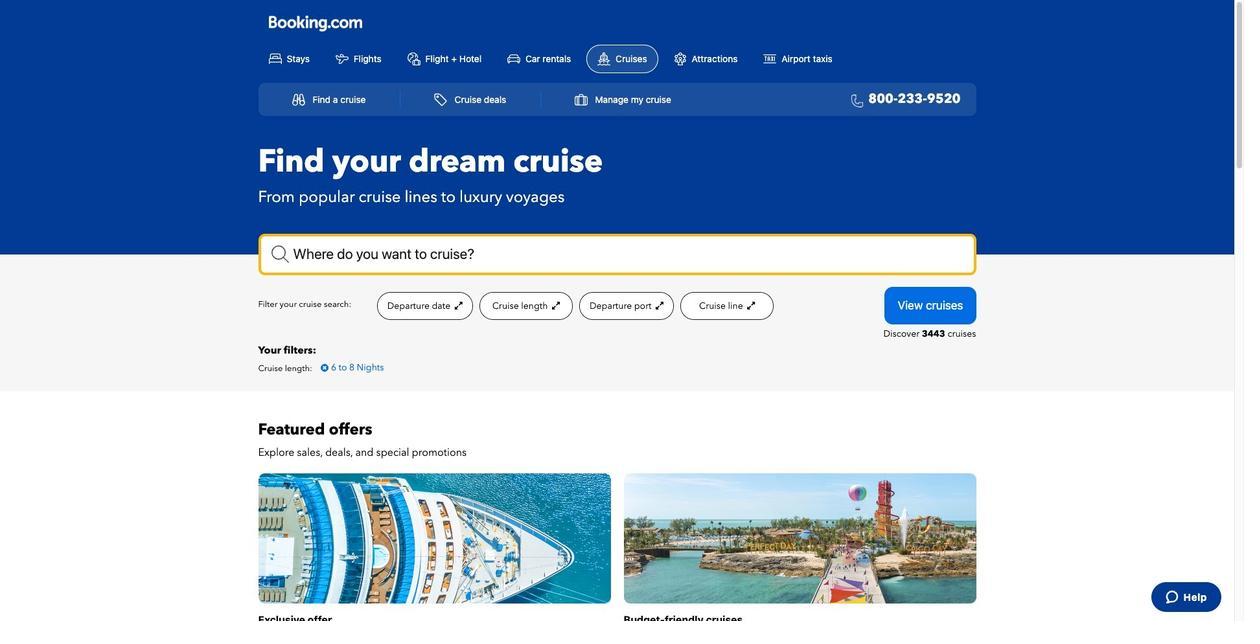Task type: vqa. For each thing, say whether or not it's contained in the screenshot.
the 'Open the trip length cruise search filter menu' Icon
yes



Task type: locate. For each thing, give the bounding box(es) containing it.
Where do you want to cruise? text field
[[258, 234, 976, 275]]

booking.com home image
[[269, 15, 362, 32]]

open the trip length cruise search filter menu image
[[550, 301, 560, 310]]

cheap cruises image
[[624, 474, 976, 604]]

open the departure port cruise search filter menu image
[[654, 301, 664, 310]]

open the departure date cruise search filter menu image
[[453, 301, 463, 310]]

None field
[[258, 234, 976, 275]]



Task type: describe. For each thing, give the bounding box(es) containing it.
cruise sale image
[[258, 474, 611, 604]]

6 to 8 nights has been selected for your cruise search filter. remove 6 to 8 nights from your cruise search filter. image
[[321, 363, 329, 372]]

open the cruiseline cruise search filter menu image
[[745, 301, 755, 310]]

travel menu navigation
[[258, 83, 976, 116]]



